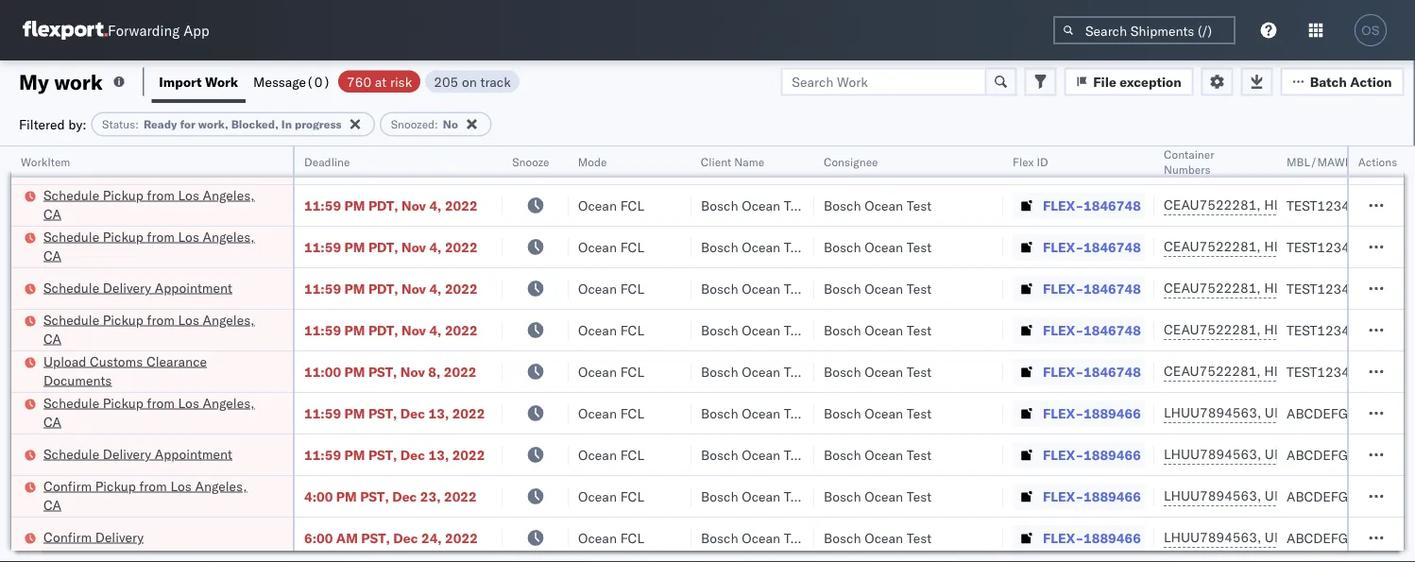 Task type: describe. For each thing, give the bounding box(es) containing it.
4 flex- from the top
[[1043, 280, 1084, 297]]

4 hlxu6269489, from the top
[[1265, 280, 1361, 296]]

angeles, for 4th schedule pickup from los angeles, ca link
[[203, 395, 255, 411]]

1889466 for schedule delivery appointment
[[1084, 446, 1141, 463]]

1 4, from the top
[[429, 155, 442, 172]]

: for snoozed
[[435, 117, 438, 131]]

1 pdt, from the top
[[368, 155, 398, 172]]

flexport. image
[[23, 21, 108, 40]]

5 fcl from the top
[[620, 322, 644, 338]]

1 schedule from the top
[[43, 155, 99, 171]]

11:59 pm pst, dec 13, 2022 for schedule pickup from los angeles, ca
[[304, 405, 485, 421]]

13, for schedule delivery appointment
[[429, 446, 449, 463]]

ocean fcl for 3rd schedule pickup from los angeles, ca link from the top of the page
[[578, 322, 644, 338]]

no
[[443, 117, 458, 131]]

7 fcl from the top
[[620, 405, 644, 421]]

client name
[[701, 155, 765, 169]]

3 schedule from the top
[[43, 228, 99, 245]]

confirm delivery link
[[43, 528, 144, 547]]

: for status
[[135, 117, 139, 131]]

pst, for confirm delivery
[[361, 530, 390, 546]]

from for first schedule pickup from los angeles, ca link
[[147, 187, 175, 203]]

4 schedule pickup from los angeles, ca link from the top
[[43, 394, 268, 431]]

hlxu80 for 3rd schedule pickup from los angeles, ca link from the bottom of the page
[[1365, 238, 1416, 255]]

flex- for confirm pickup from los angeles, ca link
[[1043, 488, 1084, 505]]

appointment for 3rd "schedule delivery appointment" "button" from the bottom
[[155, 155, 232, 171]]

consignee
[[824, 155, 878, 169]]

3 schedule pickup from los angeles, ca from the top
[[43, 311, 255, 347]]

1889466 for confirm delivery
[[1084, 530, 1141, 546]]

documents
[[43, 372, 112, 388]]

nov for 3rd schedule pickup from los angeles, ca link from the top of the page
[[402, 322, 426, 338]]

delivery for third "schedule delivery appointment" "button" from the top
[[103, 446, 151, 462]]

import
[[159, 73, 202, 90]]

6:00 am pst, dec 24, 2022
[[304, 530, 478, 546]]

4 4, from the top
[[429, 280, 442, 297]]

forwarding app
[[108, 21, 209, 39]]

2 schedule pickup from los angeles, ca button from the top
[[43, 227, 268, 267]]

am
[[336, 530, 358, 546]]

forwarding app link
[[23, 21, 209, 40]]

hlxu6269489, for 3rd schedule pickup from los angeles, ca link from the top of the page
[[1265, 321, 1361, 338]]

upload
[[43, 353, 86, 369]]

1846748 for first schedule pickup from los angeles, ca link
[[1084, 197, 1141, 214]]

7 schedule from the top
[[43, 446, 99, 462]]

resize handle column header for workitem
[[270, 146, 293, 562]]

ca for 4th schedule pickup from los angeles, ca link
[[43, 413, 61, 430]]

23,
[[420, 488, 441, 505]]

confirm pickup from los angeles, ca
[[43, 478, 247, 513]]

1 flex-1846748 from the top
[[1043, 155, 1141, 172]]

confirm for confirm delivery
[[43, 529, 92, 545]]

pdt, for first schedule pickup from los angeles, ca link
[[368, 197, 398, 214]]

risk
[[390, 73, 412, 90]]

track
[[480, 73, 511, 90]]

appointment for third "schedule delivery appointment" "button" from the top
[[155, 446, 232, 462]]

mbl/mawb numbers button
[[1278, 150, 1416, 169]]

my work
[[19, 69, 103, 94]]

1 schedule pickup from los angeles, ca from the top
[[43, 187, 255, 222]]

message
[[253, 73, 306, 90]]

ocean fcl for confirm delivery link
[[578, 530, 644, 546]]

lhuu7894563, for confirm pickup from los angeles, ca
[[1164, 488, 1262, 504]]

name
[[735, 155, 765, 169]]

1 test123456 from the top
[[1287, 155, 1367, 172]]

upload customs clearance documents
[[43, 353, 207, 388]]

5 11:59 from the top
[[304, 322, 341, 338]]

in
[[281, 117, 292, 131]]

3 fcl from the top
[[620, 239, 644, 255]]

file exception
[[1094, 73, 1182, 90]]

deadline
[[304, 155, 350, 169]]

lhuu7894563, uetu5238478 for confirm delivery
[[1164, 529, 1357, 546]]

ceau7522281, hlxu6269489, hlxu80 for "upload customs clearance documents" link
[[1164, 363, 1416, 379]]

9 fcl from the top
[[620, 488, 644, 505]]

3 resize handle column header from the left
[[546, 146, 569, 562]]

ocean fcl for 4th schedule pickup from los angeles, ca link
[[578, 405, 644, 421]]

snoozed : no
[[391, 117, 458, 131]]

flex id
[[1013, 155, 1049, 169]]

lhuu7894563, for confirm delivery
[[1164, 529, 1262, 546]]

resize handle column header for container numbers
[[1255, 146, 1278, 562]]

mode button
[[569, 150, 673, 169]]

pickup for 4th schedule pickup from los angeles, ca link
[[103, 395, 144, 411]]

pm for 4th schedule pickup from los angeles, ca link
[[344, 405, 365, 421]]

ceau7522281, for 3rd schedule pickup from los angeles, ca link from the bottom of the page
[[1164, 238, 1261, 255]]

4:00
[[304, 488, 333, 505]]

2 fcl from the top
[[620, 197, 644, 214]]

pdt, for 3rd schedule pickup from los angeles, ca link from the bottom of the page
[[368, 239, 398, 255]]

by:
[[68, 116, 87, 132]]

lhuu7894563, uetu5238478 for schedule delivery appointment
[[1164, 446, 1357, 463]]

confirm pickup from los angeles, ca link
[[43, 477, 268, 515]]

hlxu80 for "upload customs clearance documents" link
[[1365, 363, 1416, 379]]

4 schedule pickup from los angeles, ca button from the top
[[43, 394, 268, 433]]

flex- for "upload customs clearance documents" link
[[1043, 363, 1084, 380]]

customs
[[90, 353, 143, 369]]

flex- for 3rd schedule pickup from los angeles, ca link from the bottom of the page
[[1043, 239, 1084, 255]]

uetu5238478 for confirm delivery
[[1265, 529, 1357, 546]]

snooze
[[512, 155, 549, 169]]

for
[[180, 117, 195, 131]]

app
[[183, 21, 209, 39]]

hlxu6269489, for 3rd schedule pickup from los angeles, ca link from the bottom of the page
[[1265, 238, 1361, 255]]

2 schedule from the top
[[43, 187, 99, 203]]

4 flex-1846748 from the top
[[1043, 280, 1141, 297]]

2022 for 4th schedule pickup from los angeles, ca link
[[452, 405, 485, 421]]

work,
[[198, 117, 228, 131]]

nov for first schedule pickup from los angeles, ca link
[[402, 197, 426, 214]]

1 schedule pickup from los angeles, ca link from the top
[[43, 186, 268, 223]]

upload customs clearance documents button
[[43, 352, 268, 392]]

os
[[1362, 23, 1380, 37]]

flex-1846748 for 3rd schedule pickup from los angeles, ca link from the bottom of the page
[[1043, 239, 1141, 255]]

test123456 for first schedule pickup from los angeles, ca link
[[1287, 197, 1367, 214]]

lhuu7894563, for schedule delivery appointment
[[1164, 446, 1262, 463]]

1 1846748 from the top
[[1084, 155, 1141, 172]]

1 ceau7522281, from the top
[[1164, 155, 1261, 172]]

angeles, for 3rd schedule pickup from los angeles, ca link from the top of the page
[[203, 311, 255, 328]]

1846748 for "upload customs clearance documents" link
[[1084, 363, 1141, 380]]

at
[[375, 73, 387, 90]]

4, for 3rd schedule pickup from los angeles, ca link from the bottom of the page
[[429, 239, 442, 255]]

pickup for 3rd schedule pickup from los angeles, ca link from the bottom of the page
[[103, 228, 144, 245]]

flex
[[1013, 155, 1034, 169]]

action
[[1351, 73, 1392, 90]]

workitem button
[[11, 150, 274, 169]]

batch action button
[[1281, 68, 1405, 96]]

schedule delivery appointment link for 3rd "schedule delivery appointment" "button" from the bottom
[[43, 154, 232, 172]]

1846748 for 3rd schedule pickup from los angeles, ca link from the top of the page
[[1084, 322, 1141, 338]]

container numbers
[[1164, 147, 1215, 176]]

pickup for confirm pickup from los angeles, ca link
[[95, 478, 136, 494]]

205 on track
[[434, 73, 511, 90]]

7 11:59 from the top
[[304, 446, 341, 463]]

1 11:59 pm pdt, nov 4, 2022 from the top
[[304, 155, 478, 172]]

confirm delivery
[[43, 529, 144, 545]]

4 schedule pickup from los angeles, ca from the top
[[43, 395, 255, 430]]

dec for schedule pickup from los angeles, ca
[[401, 405, 425, 421]]

batch
[[1310, 73, 1347, 90]]

4 1846748 from the top
[[1084, 280, 1141, 297]]

flex- for confirm delivery link
[[1043, 530, 1084, 546]]

4 fcl from the top
[[620, 280, 644, 297]]

2 schedule delivery appointment button from the top
[[43, 278, 232, 299]]

4 ceau7522281, from the top
[[1164, 280, 1261, 296]]

9 resize handle column header from the left
[[1382, 146, 1404, 562]]

1 hlxu6269489, from the top
[[1265, 155, 1361, 172]]

24,
[[421, 530, 442, 546]]

4 ocean fcl from the top
[[578, 280, 644, 297]]

hlxu80 for 2nd "schedule delivery appointment" "button" from the bottom's "schedule delivery appointment" link
[[1365, 280, 1416, 296]]

3 schedule pickup from los angeles, ca link from the top
[[43, 310, 268, 348]]

container
[[1164, 147, 1215, 161]]

ready
[[144, 117, 177, 131]]

hlxu80 for 3rd schedule pickup from los angeles, ca link from the top of the page
[[1365, 321, 1416, 338]]

resize handle column header for deadline
[[480, 146, 503, 562]]

mode
[[578, 155, 607, 169]]

3 schedule delivery appointment button from the top
[[43, 445, 232, 465]]

1 ocean fcl from the top
[[578, 155, 644, 172]]

4:00 pm pst, dec 23, 2022
[[304, 488, 477, 505]]

ca for first schedule pickup from los angeles, ca link
[[43, 206, 61, 222]]

upload customs clearance documents link
[[43, 352, 268, 390]]

3 schedule pickup from los angeles, ca button from the top
[[43, 310, 268, 350]]

los for first schedule pickup from los angeles, ca link
[[178, 187, 199, 203]]

4 schedule from the top
[[43, 279, 99, 296]]

appointment for 2nd "schedule delivery appointment" "button" from the bottom
[[155, 279, 232, 296]]

6 11:59 from the top
[[304, 405, 341, 421]]

ceau7522281, hlxu6269489, hlxu80 for first schedule pickup from los angeles, ca link
[[1164, 197, 1416, 213]]

1 ceau7522281, hlxu6269489, hlxu80 from the top
[[1164, 155, 1416, 172]]

lhuu7894563, uetu5238478 for confirm pickup from los angeles, ca
[[1164, 488, 1357, 504]]

11:00
[[304, 363, 341, 380]]

abcdefg78456546 for schedule pickup from los angeles, ca
[[1287, 405, 1414, 421]]

4 ceau7522281, hlxu6269489, hlxu80 from the top
[[1164, 280, 1416, 296]]

os button
[[1349, 9, 1393, 52]]

8 fcl from the top
[[620, 446, 644, 463]]

hlxu6269489, for "upload customs clearance documents" link
[[1265, 363, 1361, 379]]

4 11:59 pm pdt, nov 4, 2022 from the top
[[304, 280, 478, 297]]

(0)
[[306, 73, 331, 90]]

2022 for 3rd schedule pickup from los angeles, ca link from the top of the page
[[445, 322, 478, 338]]

ceau7522281, for 3rd schedule pickup from los angeles, ca link from the top of the page
[[1164, 321, 1261, 338]]

flex-1889466 for schedule delivery appointment
[[1043, 446, 1141, 463]]

schedule delivery appointment for 2nd "schedule delivery appointment" "button" from the bottom
[[43, 279, 232, 296]]

pm for 3rd schedule pickup from los angeles, ca link from the top of the page
[[344, 322, 365, 338]]

11:00 pm pst, nov 8, 2022
[[304, 363, 477, 380]]

los for 3rd schedule pickup from los angeles, ca link from the top of the page
[[178, 311, 199, 328]]

4 test123456 from the top
[[1287, 280, 1367, 297]]



Task type: vqa. For each thing, say whether or not it's contained in the screenshot.


Task type: locate. For each thing, give the bounding box(es) containing it.
0 vertical spatial appointment
[[155, 155, 232, 171]]

ca inside confirm pickup from los angeles, ca
[[43, 497, 61, 513]]

pst, for schedule pickup from los angeles, ca
[[368, 405, 397, 421]]

pst, for schedule delivery appointment
[[368, 446, 397, 463]]

5 flex- from the top
[[1043, 322, 1084, 338]]

2 vertical spatial appointment
[[155, 446, 232, 462]]

schedule delivery appointment link up customs
[[43, 278, 232, 297]]

filtered
[[19, 116, 65, 132]]

3 hlxu80 from the top
[[1365, 238, 1416, 255]]

resize handle column header
[[270, 146, 293, 562], [480, 146, 503, 562], [546, 146, 569, 562], [669, 146, 692, 562], [792, 146, 815, 562], [981, 146, 1004, 562], [1132, 146, 1155, 562], [1255, 146, 1278, 562], [1382, 146, 1404, 562]]

2 vertical spatial schedule delivery appointment
[[43, 446, 232, 462]]

schedule delivery appointment link for 2nd "schedule delivery appointment" "button" from the bottom
[[43, 278, 232, 297]]

0 vertical spatial schedule delivery appointment link
[[43, 154, 232, 172]]

205
[[434, 73, 459, 90]]

ocean fcl for first schedule pickup from los angeles, ca link
[[578, 197, 644, 214]]

pm
[[344, 155, 365, 172], [344, 197, 365, 214], [344, 239, 365, 255], [344, 280, 365, 297], [344, 322, 365, 338], [344, 363, 365, 380], [344, 405, 365, 421], [344, 446, 365, 463], [336, 488, 357, 505]]

pm for first schedule pickup from los angeles, ca link
[[344, 197, 365, 214]]

1 vertical spatial appointment
[[155, 279, 232, 296]]

flex-1846748
[[1043, 155, 1141, 172], [1043, 197, 1141, 214], [1043, 239, 1141, 255], [1043, 280, 1141, 297], [1043, 322, 1141, 338], [1043, 363, 1141, 380]]

1 vertical spatial schedule delivery appointment
[[43, 279, 232, 296]]

5 ceau7522281, hlxu6269489, hlxu80 from the top
[[1164, 321, 1416, 338]]

2 test123456 from the top
[[1287, 197, 1367, 214]]

1 schedule delivery appointment button from the top
[[43, 154, 232, 174]]

2022 for first schedule pickup from los angeles, ca link
[[445, 197, 478, 214]]

abcdefg78456546 for confirm delivery
[[1287, 530, 1414, 546]]

status
[[102, 117, 135, 131]]

mbl/mawb numbers
[[1287, 155, 1403, 169]]

3 uetu5238478 from the top
[[1265, 488, 1357, 504]]

5 ceau7522281, from the top
[[1164, 321, 1261, 338]]

6 schedule from the top
[[43, 395, 99, 411]]

appointment down for
[[155, 155, 232, 171]]

uetu5238478 for confirm pickup from los angeles, ca
[[1265, 488, 1357, 504]]

6 ceau7522281, from the top
[[1164, 363, 1261, 379]]

2022 for confirm delivery link
[[445, 530, 478, 546]]

1889466 for confirm pickup from los angeles, ca
[[1084, 488, 1141, 505]]

uetu5238478 for schedule delivery appointment
[[1265, 446, 1357, 463]]

ceau7522281,
[[1164, 155, 1261, 172], [1164, 197, 1261, 213], [1164, 238, 1261, 255], [1164, 280, 1261, 296], [1164, 321, 1261, 338], [1164, 363, 1261, 379]]

2 11:59 pm pst, dec 13, 2022 from the top
[[304, 446, 485, 463]]

7 flex- from the top
[[1043, 405, 1084, 421]]

resize handle column header for consignee
[[981, 146, 1004, 562]]

2 schedule pickup from los angeles, ca link from the top
[[43, 227, 268, 265]]

pst, for confirm pickup from los angeles, ca
[[360, 488, 389, 505]]

3 flex- from the top
[[1043, 239, 1084, 255]]

fcl
[[620, 155, 644, 172], [620, 197, 644, 214], [620, 239, 644, 255], [620, 280, 644, 297], [620, 322, 644, 338], [620, 363, 644, 380], [620, 405, 644, 421], [620, 446, 644, 463], [620, 488, 644, 505], [620, 530, 644, 546]]

test123456 for 3rd schedule pickup from los angeles, ca link from the bottom of the page
[[1287, 239, 1367, 255]]

los inside confirm pickup from los angeles, ca
[[170, 478, 192, 494]]

pst,
[[368, 363, 397, 380], [368, 405, 397, 421], [368, 446, 397, 463], [360, 488, 389, 505], [361, 530, 390, 546]]

3 appointment from the top
[[155, 446, 232, 462]]

3 4, from the top
[[429, 239, 442, 255]]

schedule
[[43, 155, 99, 171], [43, 187, 99, 203], [43, 228, 99, 245], [43, 279, 99, 296], [43, 311, 99, 328], [43, 395, 99, 411], [43, 446, 99, 462]]

8,
[[428, 363, 441, 380]]

delivery up customs
[[103, 279, 151, 296]]

from for 3rd schedule pickup from los angeles, ca link from the top of the page
[[147, 311, 175, 328]]

confirm for confirm pickup from los angeles, ca
[[43, 478, 92, 494]]

4 ca from the top
[[43, 413, 61, 430]]

0 vertical spatial confirm
[[43, 478, 92, 494]]

numbers down the container
[[1164, 162, 1211, 176]]

hlxu80 for first schedule pickup from los angeles, ca link
[[1365, 197, 1416, 213]]

6 resize handle column header from the left
[[981, 146, 1004, 562]]

flex-1846748 for 3rd schedule pickup from los angeles, ca link from the top of the page
[[1043, 322, 1141, 338]]

5 ocean fcl from the top
[[578, 322, 644, 338]]

dec up 23,
[[401, 446, 425, 463]]

file exception button
[[1064, 68, 1194, 96], [1064, 68, 1194, 96]]

6 hlxu80 from the top
[[1365, 363, 1416, 379]]

1 flex- from the top
[[1043, 155, 1084, 172]]

delivery
[[103, 155, 151, 171], [103, 279, 151, 296], [103, 446, 151, 462], [95, 529, 144, 545]]

11:59 pm pst, dec 13, 2022 for schedule delivery appointment
[[304, 446, 485, 463]]

deadline button
[[295, 150, 484, 169]]

appointment up confirm pickup from los angeles, ca link
[[155, 446, 232, 462]]

2 4, from the top
[[429, 197, 442, 214]]

4 11:59 from the top
[[304, 280, 341, 297]]

1 horizontal spatial :
[[435, 117, 438, 131]]

dec left 23,
[[392, 488, 417, 505]]

from inside confirm pickup from los angeles, ca
[[139, 478, 167, 494]]

0 vertical spatial schedule delivery appointment
[[43, 155, 232, 171]]

hlxu80 for "schedule delivery appointment" link associated with 3rd "schedule delivery appointment" "button" from the bottom
[[1365, 155, 1416, 172]]

pickup for 3rd schedule pickup from los angeles, ca link from the top of the page
[[103, 311, 144, 328]]

schedule delivery appointment down status
[[43, 155, 232, 171]]

6 test123456 from the top
[[1287, 363, 1367, 380]]

13, for schedule pickup from los angeles, ca
[[429, 405, 449, 421]]

delivery for 3rd "schedule delivery appointment" "button" from the bottom
[[103, 155, 151, 171]]

numbers right mbl/mawb
[[1356, 155, 1403, 169]]

1 vertical spatial schedule delivery appointment button
[[43, 278, 232, 299]]

filtered by:
[[19, 116, 87, 132]]

resize handle column header for client name
[[792, 146, 815, 562]]

schedule delivery appointment link up confirm pickup from los angeles, ca
[[43, 445, 232, 464]]

ocean fcl
[[578, 155, 644, 172], [578, 197, 644, 214], [578, 239, 644, 255], [578, 280, 644, 297], [578, 322, 644, 338], [578, 363, 644, 380], [578, 405, 644, 421], [578, 446, 644, 463], [578, 488, 644, 505], [578, 530, 644, 546]]

test123456 for 3rd schedule pickup from los angeles, ca link from the top of the page
[[1287, 322, 1367, 338]]

1 13, from the top
[[429, 405, 449, 421]]

from for 3rd schedule pickup from los angeles, ca link from the bottom of the page
[[147, 228, 175, 245]]

pst, left '8,'
[[368, 363, 397, 380]]

confirm delivery button
[[43, 528, 144, 549]]

13, down '8,'
[[429, 405, 449, 421]]

status : ready for work, blocked, in progress
[[102, 117, 342, 131]]

client name button
[[692, 150, 796, 169]]

4, for 3rd schedule pickup from los angeles, ca link from the top of the page
[[429, 322, 442, 338]]

ca for confirm pickup from los angeles, ca link
[[43, 497, 61, 513]]

6 fcl from the top
[[620, 363, 644, 380]]

2022 for confirm pickup from los angeles, ca link
[[444, 488, 477, 505]]

test123456
[[1287, 155, 1367, 172], [1287, 197, 1367, 214], [1287, 239, 1367, 255], [1287, 280, 1367, 297], [1287, 322, 1367, 338], [1287, 363, 1367, 380]]

id
[[1037, 155, 1049, 169]]

3 test123456 from the top
[[1287, 239, 1367, 255]]

Search Shipments (/) text field
[[1054, 16, 1236, 44]]

4 abcdefg78456546 from the top
[[1287, 530, 1414, 546]]

confirm up confirm delivery
[[43, 478, 92, 494]]

lhuu7894563, for schedule pickup from los angeles, ca
[[1164, 404, 1262, 421]]

2 schedule pickup from los angeles, ca from the top
[[43, 228, 255, 264]]

flex-1889466 button
[[1013, 400, 1145, 427], [1013, 400, 1145, 427], [1013, 442, 1145, 468], [1013, 442, 1145, 468], [1013, 483, 1145, 510], [1013, 483, 1145, 510], [1013, 525, 1145, 551], [1013, 525, 1145, 551]]

5 pdt, from the top
[[368, 322, 398, 338]]

message (0)
[[253, 73, 331, 90]]

1 11:59 from the top
[[304, 155, 341, 172]]

2 confirm from the top
[[43, 529, 92, 545]]

flex-1846748 button
[[1013, 151, 1145, 177], [1013, 151, 1145, 177], [1013, 192, 1145, 219], [1013, 192, 1145, 219], [1013, 234, 1145, 260], [1013, 234, 1145, 260], [1013, 275, 1145, 302], [1013, 275, 1145, 302], [1013, 317, 1145, 343], [1013, 317, 1145, 343], [1013, 359, 1145, 385], [1013, 359, 1145, 385]]

schedule pickup from los angeles, ca link
[[43, 186, 268, 223], [43, 227, 268, 265], [43, 310, 268, 348], [43, 394, 268, 431]]

3 lhuu7894563, uetu5238478 from the top
[[1164, 488, 1357, 504]]

flex- for 3rd schedule pickup from los angeles, ca link from the top of the page
[[1043, 322, 1084, 338]]

import work button
[[152, 60, 246, 103]]

1 fcl from the top
[[620, 155, 644, 172]]

test
[[784, 155, 809, 172], [907, 155, 932, 172], [784, 197, 809, 214], [907, 197, 932, 214], [784, 239, 809, 255], [907, 239, 932, 255], [784, 280, 809, 297], [907, 280, 932, 297], [784, 322, 809, 338], [907, 322, 932, 338], [784, 363, 809, 380], [907, 363, 932, 380], [784, 405, 809, 421], [907, 405, 932, 421], [784, 446, 809, 463], [907, 446, 932, 463], [784, 488, 809, 505], [907, 488, 932, 505], [784, 530, 809, 546], [907, 530, 932, 546]]

2 flex-1846748 from the top
[[1043, 197, 1141, 214]]

schedule delivery appointment up confirm pickup from los angeles, ca
[[43, 446, 232, 462]]

1 confirm from the top
[[43, 478, 92, 494]]

dec down 11:00 pm pst, nov 8, 2022
[[401, 405, 425, 421]]

0 horizontal spatial numbers
[[1164, 162, 1211, 176]]

dec
[[401, 405, 425, 421], [401, 446, 425, 463], [392, 488, 417, 505], [393, 530, 418, 546]]

4 resize handle column header from the left
[[669, 146, 692, 562]]

7 ocean fcl from the top
[[578, 405, 644, 421]]

pickup
[[103, 187, 144, 203], [103, 228, 144, 245], [103, 311, 144, 328], [103, 395, 144, 411], [95, 478, 136, 494]]

schedule delivery appointment button down status
[[43, 154, 232, 174]]

forwarding
[[108, 21, 180, 39]]

numbers inside container numbers
[[1164, 162, 1211, 176]]

bosch
[[701, 155, 739, 172], [824, 155, 861, 172], [701, 197, 739, 214], [824, 197, 861, 214], [701, 239, 739, 255], [824, 239, 861, 255], [701, 280, 739, 297], [824, 280, 861, 297], [701, 322, 739, 338], [824, 322, 861, 338], [701, 363, 739, 380], [824, 363, 861, 380], [701, 405, 739, 421], [824, 405, 861, 421], [701, 446, 739, 463], [824, 446, 861, 463], [701, 488, 739, 505], [824, 488, 861, 505], [701, 530, 739, 546], [824, 530, 861, 546]]

0 vertical spatial 13,
[[429, 405, 449, 421]]

on
[[462, 73, 477, 90]]

confirm inside confirm pickup from los angeles, ca
[[43, 478, 92, 494]]

flex-1889466
[[1043, 405, 1141, 421], [1043, 446, 1141, 463], [1043, 488, 1141, 505], [1043, 530, 1141, 546]]

2 pdt, from the top
[[368, 197, 398, 214]]

5 flex-1846748 from the top
[[1043, 322, 1141, 338]]

1 horizontal spatial numbers
[[1356, 155, 1403, 169]]

1846748 for 3rd schedule pickup from los angeles, ca link from the bottom of the page
[[1084, 239, 1141, 255]]

3 lhuu7894563, from the top
[[1164, 488, 1262, 504]]

batch action
[[1310, 73, 1392, 90]]

angeles, for first schedule pickup from los angeles, ca link
[[203, 187, 255, 203]]

appointment up clearance
[[155, 279, 232, 296]]

work
[[205, 73, 238, 90]]

2 11:59 from the top
[[304, 197, 341, 214]]

5 schedule from the top
[[43, 311, 99, 328]]

schedule delivery appointment for 3rd "schedule delivery appointment" "button" from the bottom
[[43, 155, 232, 171]]

9 ocean fcl from the top
[[578, 488, 644, 505]]

3 schedule delivery appointment link from the top
[[43, 445, 232, 464]]

numbers
[[1356, 155, 1403, 169], [1164, 162, 1211, 176]]

los
[[178, 187, 199, 203], [178, 228, 199, 245], [178, 311, 199, 328], [178, 395, 199, 411], [170, 478, 192, 494]]

11:59 pm pdt, nov 4, 2022 for 3rd schedule pickup from los angeles, ca link from the bottom of the page
[[304, 239, 478, 255]]

pm for 3rd schedule pickup from los angeles, ca link from the bottom of the page
[[344, 239, 365, 255]]

delivery up confirm pickup from los angeles, ca
[[103, 446, 151, 462]]

2 abcdefg78456546 from the top
[[1287, 446, 1414, 463]]

6:00
[[304, 530, 333, 546]]

schedule delivery appointment button up customs
[[43, 278, 232, 299]]

snoozed
[[391, 117, 435, 131]]

1 vertical spatial 11:59 pm pst, dec 13, 2022
[[304, 446, 485, 463]]

3 ceau7522281, from the top
[[1164, 238, 1261, 255]]

Search Work text field
[[781, 68, 987, 96]]

schedule delivery appointment link
[[43, 154, 232, 172], [43, 278, 232, 297], [43, 445, 232, 464]]

from
[[147, 187, 175, 203], [147, 228, 175, 245], [147, 311, 175, 328], [147, 395, 175, 411], [139, 478, 167, 494]]

flex-
[[1043, 155, 1084, 172], [1043, 197, 1084, 214], [1043, 239, 1084, 255], [1043, 280, 1084, 297], [1043, 322, 1084, 338], [1043, 363, 1084, 380], [1043, 405, 1084, 421], [1043, 446, 1084, 463], [1043, 488, 1084, 505], [1043, 530, 1084, 546]]

work
[[54, 69, 103, 94]]

: left "no"
[[435, 117, 438, 131]]

schedule delivery appointment link down status
[[43, 154, 232, 172]]

4, for first schedule pickup from los angeles, ca link
[[429, 197, 442, 214]]

client
[[701, 155, 732, 169]]

0 horizontal spatial :
[[135, 117, 139, 131]]

los for confirm pickup from los angeles, ca link
[[170, 478, 192, 494]]

pst, down 11:00 pm pst, nov 8, 2022
[[368, 405, 397, 421]]

10 fcl from the top
[[620, 530, 644, 546]]

resize handle column header for flex id
[[1132, 146, 1155, 562]]

2 vertical spatial schedule delivery appointment link
[[43, 445, 232, 464]]

5 hlxu80 from the top
[[1365, 321, 1416, 338]]

container numbers button
[[1155, 143, 1259, 177]]

5 test123456 from the top
[[1287, 322, 1367, 338]]

760
[[347, 73, 371, 90]]

los for 4th schedule pickup from los angeles, ca link
[[178, 395, 199, 411]]

schedule delivery appointment for third "schedule delivery appointment" "button" from the top
[[43, 446, 232, 462]]

appointment
[[155, 155, 232, 171], [155, 279, 232, 296], [155, 446, 232, 462]]

schedule pickup from los angeles, ca button
[[43, 186, 268, 225], [43, 227, 268, 267], [43, 310, 268, 350], [43, 394, 268, 433]]

3 hlxu6269489, from the top
[[1265, 238, 1361, 255]]

2 : from the left
[[435, 117, 438, 131]]

1 vertical spatial confirm
[[43, 529, 92, 545]]

clearance
[[146, 353, 207, 369]]

5 1846748 from the top
[[1084, 322, 1141, 338]]

1 uetu5238478 from the top
[[1265, 404, 1357, 421]]

1 resize handle column header from the left
[[270, 146, 293, 562]]

dec for schedule delivery appointment
[[401, 446, 425, 463]]

ceau7522281, hlxu6269489, hlxu80 for 3rd schedule pickup from los angeles, ca link from the top of the page
[[1164, 321, 1416, 338]]

8 ocean fcl from the top
[[578, 446, 644, 463]]

progress
[[295, 117, 342, 131]]

13, up 23,
[[429, 446, 449, 463]]

lhuu7894563, uetu5238478
[[1164, 404, 1357, 421], [1164, 446, 1357, 463], [1164, 488, 1357, 504], [1164, 529, 1357, 546]]

flex id button
[[1004, 150, 1136, 169]]

actions
[[1359, 155, 1398, 169]]

resize handle column header for mode
[[669, 146, 692, 562]]

numbers for container numbers
[[1164, 162, 1211, 176]]

5 resize handle column header from the left
[[792, 146, 815, 562]]

from for 4th schedule pickup from los angeles, ca link
[[147, 395, 175, 411]]

4 uetu5238478 from the top
[[1265, 529, 1357, 546]]

pst, up '4:00 pm pst, dec 23, 2022'
[[368, 446, 397, 463]]

dec left 24,
[[393, 530, 418, 546]]

5 4, from the top
[[429, 322, 442, 338]]

11:59 pm pst, dec 13, 2022 up '4:00 pm pst, dec 23, 2022'
[[304, 446, 485, 463]]

my
[[19, 69, 49, 94]]

3 pdt, from the top
[[368, 239, 398, 255]]

ocean fcl for confirm pickup from los angeles, ca link
[[578, 488, 644, 505]]

11:59 pm pdt, nov 4, 2022 for first schedule pickup from los angeles, ca link
[[304, 197, 478, 214]]

1 vertical spatial schedule delivery appointment link
[[43, 278, 232, 297]]

0 vertical spatial 11:59 pm pst, dec 13, 2022
[[304, 405, 485, 421]]

los for 3rd schedule pickup from los angeles, ca link from the bottom of the page
[[178, 228, 199, 245]]

ca
[[43, 206, 61, 222], [43, 247, 61, 264], [43, 330, 61, 347], [43, 413, 61, 430], [43, 497, 61, 513]]

1 lhuu7894563, uetu5238478 from the top
[[1164, 404, 1357, 421]]

pst, right am
[[361, 530, 390, 546]]

confirm pickup from los angeles, ca button
[[43, 477, 268, 516]]

11:59 pm pst, dec 13, 2022 down 11:00 pm pst, nov 8, 2022
[[304, 405, 485, 421]]

exception
[[1120, 73, 1182, 90]]

delivery inside button
[[95, 529, 144, 545]]

4 pdt, from the top
[[368, 280, 398, 297]]

13,
[[429, 405, 449, 421], [429, 446, 449, 463]]

2 ceau7522281, from the top
[[1164, 197, 1261, 213]]

confirm down confirm pickup from los angeles, ca
[[43, 529, 92, 545]]

workitem
[[21, 155, 70, 169]]

2022
[[445, 155, 478, 172], [445, 197, 478, 214], [445, 239, 478, 255], [445, 280, 478, 297], [445, 322, 478, 338], [444, 363, 477, 380], [452, 405, 485, 421], [452, 446, 485, 463], [444, 488, 477, 505], [445, 530, 478, 546]]

4,
[[429, 155, 442, 172], [429, 197, 442, 214], [429, 239, 442, 255], [429, 280, 442, 297], [429, 322, 442, 338]]

pickup for first schedule pickup from los angeles, ca link
[[103, 187, 144, 203]]

ceau7522281, hlxu6269489, hlxu80 for 3rd schedule pickup from los angeles, ca link from the bottom of the page
[[1164, 238, 1416, 255]]

delivery down status
[[103, 155, 151, 171]]

2 flex-1889466 from the top
[[1043, 446, 1141, 463]]

1 appointment from the top
[[155, 155, 232, 171]]

0 vertical spatial schedule delivery appointment button
[[43, 154, 232, 174]]

2 1889466 from the top
[[1084, 446, 1141, 463]]

pst, for upload customs clearance documents
[[368, 363, 397, 380]]

delivery for 2nd "schedule delivery appointment" "button" from the bottom
[[103, 279, 151, 296]]

ocean fcl for "upload customs clearance documents" link
[[578, 363, 644, 380]]

3 1846748 from the top
[[1084, 239, 1141, 255]]

1889466
[[1084, 405, 1141, 421], [1084, 446, 1141, 463], [1084, 488, 1141, 505], [1084, 530, 1141, 546]]

: left ready
[[135, 117, 139, 131]]

2 vertical spatial schedule delivery appointment button
[[43, 445, 232, 465]]

8 flex- from the top
[[1043, 446, 1084, 463]]

file
[[1094, 73, 1117, 90]]

ca for 3rd schedule pickup from los angeles, ca link from the bottom of the page
[[43, 247, 61, 264]]

blocked,
[[231, 117, 279, 131]]

1 schedule pickup from los angeles, ca button from the top
[[43, 186, 268, 225]]

abcdefg78456546 for schedule delivery appointment
[[1287, 446, 1414, 463]]

11:59 pm pdt, nov 4, 2022
[[304, 155, 478, 172], [304, 197, 478, 214], [304, 239, 478, 255], [304, 280, 478, 297], [304, 322, 478, 338]]

1 flex-1889466 from the top
[[1043, 405, 1141, 421]]

2 schedule delivery appointment from the top
[[43, 279, 232, 296]]

flex-1889466 for confirm delivery
[[1043, 530, 1141, 546]]

3 abcdefg78456546 from the top
[[1287, 488, 1414, 505]]

mbl/mawb
[[1287, 155, 1353, 169]]

10 ocean fcl from the top
[[578, 530, 644, 546]]

1 vertical spatial 13,
[[429, 446, 449, 463]]

4 hlxu80 from the top
[[1365, 280, 1416, 296]]

schedule delivery appointment up customs
[[43, 279, 232, 296]]

delivery down confirm pickup from los angeles, ca
[[95, 529, 144, 545]]

1846748
[[1084, 155, 1141, 172], [1084, 197, 1141, 214], [1084, 239, 1141, 255], [1084, 280, 1141, 297], [1084, 322, 1141, 338], [1084, 363, 1141, 380]]

5 11:59 pm pdt, nov 4, 2022 from the top
[[304, 322, 478, 338]]

1 lhuu7894563, from the top
[[1164, 404, 1262, 421]]

abcdefg78456546
[[1287, 405, 1414, 421], [1287, 446, 1414, 463], [1287, 488, 1414, 505], [1287, 530, 1414, 546]]

hlxu80
[[1365, 155, 1416, 172], [1365, 197, 1416, 213], [1365, 238, 1416, 255], [1365, 280, 1416, 296], [1365, 321, 1416, 338], [1365, 363, 1416, 379]]

schedule delivery appointment button up confirm pickup from los angeles, ca
[[43, 445, 232, 465]]

2 lhuu7894563, uetu5238478 from the top
[[1164, 446, 1357, 463]]

consignee button
[[815, 150, 985, 169]]

pickup inside confirm pickup from los angeles, ca
[[95, 478, 136, 494]]

angeles, inside confirm pickup from los angeles, ca
[[195, 478, 247, 494]]

import work
[[159, 73, 238, 90]]

7 resize handle column header from the left
[[1132, 146, 1155, 562]]

760 at risk
[[347, 73, 412, 90]]

3 11:59 from the top
[[304, 239, 341, 255]]

schedule pickup from los angeles, ca
[[43, 187, 255, 222], [43, 228, 255, 264], [43, 311, 255, 347], [43, 395, 255, 430]]

hlxu6269489,
[[1265, 155, 1361, 172], [1265, 197, 1361, 213], [1265, 238, 1361, 255], [1265, 280, 1361, 296], [1265, 321, 1361, 338], [1265, 363, 1361, 379]]

pst, up the 6:00 am pst, dec 24, 2022 on the bottom of the page
[[360, 488, 389, 505]]

6 ceau7522281, hlxu6269489, hlxu80 from the top
[[1164, 363, 1416, 379]]

2 hlxu6269489, from the top
[[1265, 197, 1361, 213]]



